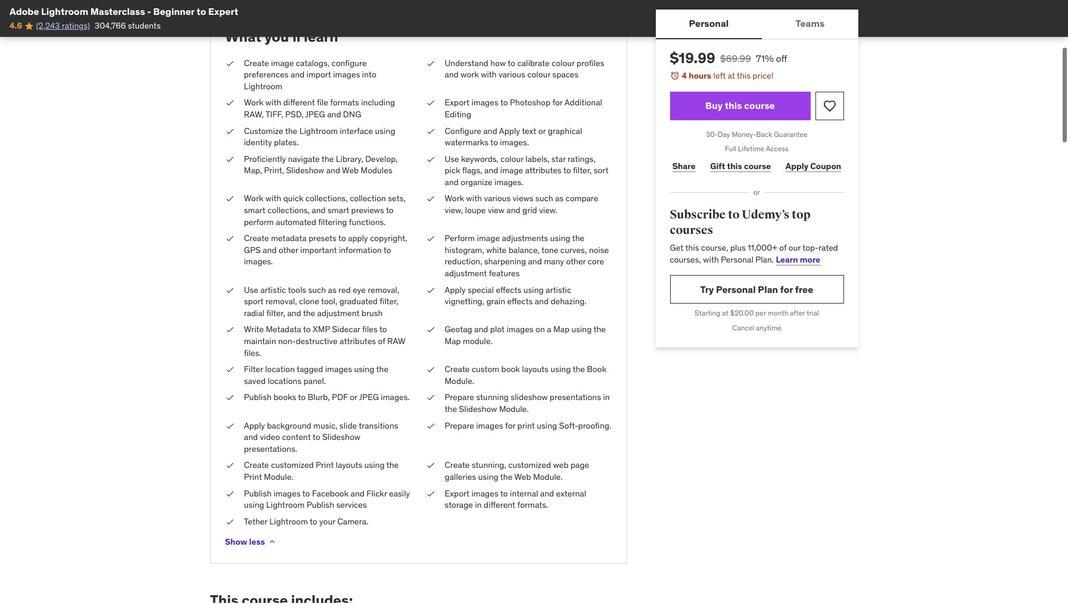 Task type: describe. For each thing, give the bounding box(es) containing it.
and inside understand how to calibrate colour profiles and work with various colour spaces
[[445, 69, 459, 80]]

using inside geotag and plot images on a map using the map module.
[[572, 325, 592, 335]]

and inside geotag and plot images on a map using the map module.
[[475, 325, 488, 335]]

prepare stunning slideshow presentations in the slideshow module.
[[445, 392, 610, 415]]

write metadata to xmp sidecar files to maintain non-destructive attributes of raw files.
[[244, 325, 406, 359]]

artistic inside use artistic tools such as red eye removal, sport removal, clone tool, graduated filter, radial filter, and the adjustment brush
[[261, 285, 286, 295]]

using inside filter location tagged images using the saved locations panel.
[[354, 364, 375, 375]]

to down copyright,
[[384, 245, 391, 256]]

vignetting,
[[445, 296, 485, 307]]

and inside the work with various views such as compare view, loupe view and grid view.
[[507, 205, 521, 216]]

to right files on the bottom of page
[[380, 325, 387, 335]]

learn
[[304, 27, 338, 46]]

personal inside button
[[689, 18, 729, 29]]

images down stunning
[[477, 421, 504, 431]]

using inside "customize the lightroom interface using identity plates."
[[375, 125, 396, 136]]

customize
[[244, 125, 284, 136]]

back
[[757, 130, 773, 139]]

0 horizontal spatial filter,
[[267, 308, 285, 319]]

and inside use artistic tools such as red eye removal, sport removal, clone tool, graduated filter, radial filter, and the adjustment brush
[[287, 308, 301, 319]]

metadata
[[271, 233, 307, 244]]

access
[[766, 144, 789, 153]]

1 vertical spatial filter,
[[380, 296, 399, 307]]

the inside geotag and plot images on a map using the map module.
[[594, 325, 606, 335]]

publish books to blurb, pdf or jpeg images.
[[244, 392, 410, 403]]

xsmall image for understand how to calibrate colour profiles and work with various colour spaces
[[426, 58, 435, 69]]

tab list containing personal
[[656, 10, 859, 39]]

files.
[[244, 348, 261, 359]]

learn
[[777, 254, 799, 265]]

teams
[[796, 18, 825, 29]]

publish for publish books to blurb, pdf or jpeg images.
[[244, 392, 272, 403]]

0 horizontal spatial or
[[350, 392, 358, 403]]

xsmall image for apply background music, slide transitions and video content to slideshow presentations.
[[225, 421, 235, 432]]

images inside the publish images to facebook and flickr easily using lightroom publish services
[[274, 489, 301, 499]]

prepare for prepare stunning slideshow presentations in the slideshow module.
[[445, 392, 475, 403]]

to inside the apply background music, slide transitions and video content to slideshow presentations.
[[313, 432, 320, 443]]

the inside create customized print layouts using the print module.
[[387, 460, 399, 471]]

library,
[[336, 154, 364, 164]]

xsmall image for tether lightroom to your camera.
[[225, 517, 235, 528]]

the inside proficiently navigate the library, develop, map, print, slideshow and web modules
[[322, 154, 334, 164]]

use keywords, colour labels, star ratings, pick flags, and image attributes to filter, sort and organize images.
[[445, 154, 609, 188]]

1 vertical spatial effects
[[508, 296, 533, 307]]

the inside create custom book layouts using the book module.
[[573, 364, 585, 375]]

slide
[[340, 421, 357, 431]]

and inside configure and apply text or graphical watermarks to images.
[[484, 125, 498, 136]]

apply background music, slide transitions and video content to slideshow presentations.
[[244, 421, 399, 455]]

(2,243
[[36, 21, 60, 31]]

eye
[[353, 285, 366, 295]]

images. inside use keywords, colour labels, star ratings, pick flags, and image attributes to filter, sort and organize images.
[[495, 177, 524, 188]]

attributes for star
[[526, 165, 562, 176]]

2 smart from the left
[[328, 205, 349, 216]]

plan
[[758, 284, 779, 296]]

flickr
[[367, 489, 387, 499]]

this down $69.99
[[737, 70, 751, 81]]

images inside "export images to internal and external storage in different formats."
[[472, 489, 499, 499]]

images inside filter location tagged images using the saved locations panel.
[[325, 364, 352, 375]]

more
[[801, 254, 821, 265]]

lightroom inside the create image catalogs, configure preferences and import images into lightroom
[[244, 81, 283, 92]]

2 vertical spatial for
[[506, 421, 516, 431]]

with inside understand how to calibrate colour profiles and work with various colour spaces
[[481, 69, 497, 80]]

ratings,
[[568, 154, 596, 164]]

views
[[513, 193, 534, 204]]

using inside 'create stunning, customized web page galleries using the web module.'
[[479, 472, 499, 483]]

for inside export images to photoshop for additional editing
[[553, 97, 563, 108]]

and inside perform image adjustments using the histogram, white balance, tone curves, noise reduction, sharpening and many other core adjustment features
[[528, 257, 542, 267]]

rated
[[819, 243, 839, 254]]

different inside work with different file formats including raw, tiff, psd, jpeg and dng
[[283, 97, 315, 108]]

money-
[[732, 130, 757, 139]]

export for export images to photoshop for additional editing
[[445, 97, 470, 108]]

the inside perform image adjustments using the histogram, white balance, tone curves, noise reduction, sharpening and many other core adjustment features
[[573, 233, 585, 244]]

day
[[718, 130, 731, 139]]

to inside the publish images to facebook and flickr easily using lightroom publish services
[[303, 489, 310, 499]]

content
[[282, 432, 311, 443]]

the inside prepare stunning slideshow presentations in the slideshow module.
[[445, 404, 457, 415]]

create for create metadata presets to apply copyright, gps and other important information to images.
[[244, 233, 269, 244]]

and inside the create image catalogs, configure preferences and import images into lightroom
[[291, 69, 305, 80]]

this for gift
[[728, 161, 743, 172]]

book
[[587, 364, 607, 375]]

watermarks
[[445, 137, 489, 148]]

course for buy this course
[[745, 100, 776, 111]]

this for buy
[[725, 100, 743, 111]]

geotag
[[445, 325, 473, 335]]

what
[[225, 27, 261, 46]]

xsmall image for export images to internal and external storage in different formats.
[[426, 489, 435, 500]]

work for work with different file formats including raw, tiff, psd, jpeg and dng
[[244, 97, 264, 108]]

locations
[[268, 376, 302, 387]]

students
[[128, 21, 161, 31]]

images. up transitions
[[381, 392, 410, 403]]

presentations.
[[244, 444, 298, 455]]

export images to internal and external storage in different formats.
[[445, 489, 587, 511]]

books
[[274, 392, 296, 403]]

identity
[[244, 137, 272, 148]]

print,
[[264, 165, 284, 176]]

grain
[[487, 296, 506, 307]]

in inside prepare stunning slideshow presentations in the slideshow module.
[[604, 392, 610, 403]]

subscribe to udemy's top courses
[[670, 207, 811, 238]]

facebook
[[312, 489, 349, 499]]

such inside use artistic tools such as red eye removal, sport removal, clone tool, graduated filter, radial filter, and the adjustment brush
[[309, 285, 326, 295]]

and inside apply special effects using artistic vignetting, grain effects and dehazing.
[[535, 296, 549, 307]]

xsmall image for write metadata to xmp sidecar files to maintain non-destructive attributes of raw files.
[[225, 325, 235, 336]]

internal
[[510, 489, 539, 499]]

and inside the apply background music, slide transitions and video content to slideshow presentations.
[[244, 432, 258, 443]]

the inside filter location tagged images using the saved locations panel.
[[376, 364, 389, 375]]

geotag and plot images on a map using the map module.
[[445, 325, 606, 347]]

work for work with various views such as compare view, loupe view and grid view.
[[445, 193, 465, 204]]

into
[[362, 69, 377, 80]]

4 hours left at this price!
[[682, 70, 774, 81]]

slideshow inside prepare stunning slideshow presentations in the slideshow module.
[[459, 404, 497, 415]]

radial
[[244, 308, 265, 319]]

2 vertical spatial personal
[[717, 284, 756, 296]]

gift this course
[[711, 161, 772, 172]]

0 vertical spatial effects
[[496, 285, 522, 295]]

at inside starting at $20.00 per month after trial cancel anytime
[[723, 309, 729, 318]]

web inside proficiently navigate the library, develop, map, print, slideshow and web modules
[[342, 165, 359, 176]]

using inside perform image adjustments using the histogram, white balance, tone curves, noise reduction, sharpening and many other core adjustment features
[[551, 233, 571, 244]]

graduated
[[340, 296, 378, 307]]

services
[[336, 500, 367, 511]]

after
[[791, 309, 806, 318]]

or inside configure and apply text or graphical watermarks to images.
[[539, 125, 546, 136]]

image for catalogs,
[[271, 58, 294, 68]]

and inside the publish images to facebook and flickr easily using lightroom publish services
[[351, 489, 365, 499]]

using inside create customized print layouts using the print module.
[[365, 460, 385, 471]]

work with various views such as compare view, loupe view and grid view.
[[445, 193, 599, 216]]

images. inside configure and apply text or graphical watermarks to images.
[[500, 137, 529, 148]]

1 horizontal spatial map
[[554, 325, 570, 335]]

images inside the create image catalogs, configure preferences and import images into lightroom
[[333, 69, 360, 80]]

music,
[[314, 421, 338, 431]]

module. inside 'create stunning, customized web page galleries using the web module.'
[[534, 472, 563, 483]]

30-
[[707, 130, 718, 139]]

try
[[701, 284, 714, 296]]

create customized print layouts using the print module.
[[244, 460, 399, 483]]

tool,
[[321, 296, 338, 307]]

0 vertical spatial collections,
[[306, 193, 348, 204]]

perform image adjustments using the histogram, white balance, tone curves, noise reduction, sharpening and many other core adjustment features
[[445, 233, 609, 279]]

write
[[244, 325, 264, 335]]

to left expert on the left
[[197, 5, 206, 17]]

customized inside create customized print layouts using the print module.
[[271, 460, 314, 471]]

learn more
[[777, 254, 821, 265]]

1 vertical spatial removal,
[[266, 296, 297, 307]]

understand
[[445, 58, 489, 68]]

as inside the work with various views such as compare view, loupe view and grid view.
[[556, 193, 564, 204]]

video
[[260, 432, 280, 443]]

photoshop
[[510, 97, 551, 108]]

xsmall image for create metadata presets to apply copyright, gps and other important information to images.
[[225, 233, 235, 245]]

work with different file formats including raw, tiff, psd, jpeg and dng
[[244, 97, 395, 120]]

create stunning, customized web page galleries using the web module.
[[445, 460, 590, 483]]

module. for custom
[[445, 376, 475, 387]]

this for get
[[686, 243, 700, 254]]

use for use artistic tools such as red eye removal, sport removal, clone tool, graduated filter, radial filter, and the adjustment brush
[[244, 285, 259, 295]]

in inside "export images to internal and external storage in different formats."
[[475, 500, 482, 511]]

jpeg inside work with different file formats including raw, tiff, psd, jpeg and dng
[[305, 109, 325, 120]]

guarantee
[[775, 130, 808, 139]]

previews
[[351, 205, 384, 216]]

slideshow inside proficiently navigate the library, develop, map, print, slideshow and web modules
[[286, 165, 324, 176]]

brush
[[362, 308, 383, 319]]

lightroom inside "customize the lightroom interface using identity plates."
[[300, 125, 338, 136]]

teams button
[[763, 10, 859, 38]]

export for export images to internal and external storage in different formats.
[[445, 489, 470, 499]]

soft-
[[560, 421, 579, 431]]

the inside 'create stunning, customized web page galleries using the web module.'
[[501, 472, 513, 483]]

hours
[[689, 70, 712, 81]]

images inside export images to photoshop for additional editing
[[472, 97, 499, 108]]

left
[[714, 70, 726, 81]]

features
[[489, 268, 520, 279]]

to inside use keywords, colour labels, star ratings, pick flags, and image attributes to filter, sort and organize images.
[[564, 165, 571, 176]]

create image catalogs, configure preferences and import images into lightroom
[[244, 58, 377, 92]]

filter location tagged images using the saved locations panel.
[[244, 364, 389, 387]]

to left xmp
[[303, 325, 311, 335]]

saved
[[244, 376, 266, 387]]

$20.00
[[731, 309, 754, 318]]

2 horizontal spatial colour
[[552, 58, 575, 68]]

and down pick
[[445, 177, 459, 188]]

adjustment inside perform image adjustments using the histogram, white balance, tone curves, noise reduction, sharpening and many other core adjustment features
[[445, 268, 487, 279]]

dng
[[343, 109, 361, 120]]

keywords,
[[462, 154, 499, 164]]

reduction,
[[445, 257, 483, 267]]

1 vertical spatial or
[[754, 188, 761, 197]]

other inside perform image adjustments using the histogram, white balance, tone curves, noise reduction, sharpening and many other core adjustment features
[[566, 257, 586, 267]]

compare
[[566, 193, 599, 204]]

2 horizontal spatial for
[[781, 284, 794, 296]]

module. for stunning
[[500, 404, 529, 415]]

apply for apply background music, slide transitions and video content to slideshow presentations.
[[244, 421, 265, 431]]

(2,243 ratings)
[[36, 21, 90, 31]]

of inside the write metadata to xmp sidecar files to maintain non-destructive attributes of raw files.
[[378, 336, 386, 347]]

personal inside get this course, plus 11,000+ of our top-rated courses, with personal plan.
[[721, 254, 754, 265]]

of inside get this course, plus 11,000+ of our top-rated courses, with personal plan.
[[780, 243, 787, 254]]

and inside proficiently navigate the library, develop, map, print, slideshow and web modules
[[326, 165, 340, 176]]

automated
[[276, 217, 316, 228]]

plan.
[[756, 254, 774, 265]]

buy
[[706, 100, 723, 111]]

artistic inside apply special effects using artistic vignetting, grain effects and dehazing.
[[546, 285, 572, 295]]

using inside apply special effects using artistic vignetting, grain effects and dehazing.
[[524, 285, 544, 295]]

publish images to facebook and flickr easily using lightroom publish services
[[244, 489, 410, 511]]

publish for publish images to facebook and flickr easily using lightroom publish services
[[244, 489, 272, 499]]



Task type: locate. For each thing, give the bounding box(es) containing it.
1 horizontal spatial smart
[[328, 205, 349, 216]]

1 vertical spatial course
[[745, 161, 772, 172]]

using inside create custom book layouts using the book module.
[[551, 364, 571, 375]]

and inside work with different file formats including raw, tiff, psd, jpeg and dng
[[327, 109, 341, 120]]

0 horizontal spatial map
[[445, 336, 461, 347]]

0 vertical spatial of
[[780, 243, 787, 254]]

xsmall image down what
[[225, 58, 235, 69]]

colour down configure and apply text or graphical watermarks to images.
[[501, 154, 524, 164]]

core
[[588, 257, 605, 267]]

1 vertical spatial print
[[244, 472, 262, 483]]

1 horizontal spatial colour
[[528, 69, 551, 80]]

0 vertical spatial for
[[553, 97, 563, 108]]

this inside get this course, plus 11,000+ of our top-rated courses, with personal plan.
[[686, 243, 700, 254]]

xsmall image
[[225, 58, 235, 69], [426, 58, 435, 69], [225, 125, 235, 137], [426, 125, 435, 137], [225, 154, 235, 165], [426, 154, 435, 165], [426, 285, 435, 296], [225, 325, 235, 336], [225, 364, 235, 376], [426, 364, 435, 376], [225, 392, 235, 404], [225, 421, 235, 432]]

use up pick
[[445, 154, 459, 164]]

various up view
[[484, 193, 511, 204]]

xsmall image left books
[[225, 392, 235, 404]]

1 vertical spatial for
[[781, 284, 794, 296]]

xsmall image for publish books to blurb, pdf or jpeg images.
[[225, 392, 235, 404]]

0 horizontal spatial for
[[506, 421, 516, 431]]

to left your
[[310, 517, 318, 527]]

0 vertical spatial slideshow
[[286, 165, 324, 176]]

wishlist image
[[823, 99, 837, 113]]

attributes down labels,
[[526, 165, 562, 176]]

0 horizontal spatial customized
[[271, 460, 314, 471]]

many
[[544, 257, 564, 267]]

psd,
[[285, 109, 304, 120]]

images. inside create metadata presets to apply copyright, gps and other important information to images.
[[244, 257, 273, 267]]

other down metadata
[[279, 245, 298, 256]]

use for use keywords, colour labels, star ratings, pick flags, and image attributes to filter, sort and organize images.
[[445, 154, 459, 164]]

web inside 'create stunning, customized web page galleries using the web module.'
[[515, 472, 531, 483]]

apply
[[499, 125, 520, 136], [786, 161, 809, 172], [445, 285, 466, 295], [244, 421, 265, 431]]

use up sport
[[244, 285, 259, 295]]

lightroom
[[41, 5, 88, 17], [244, 81, 283, 92], [300, 125, 338, 136], [266, 500, 305, 511], [270, 517, 308, 527]]

map,
[[244, 165, 262, 176]]

xsmall image for work with quick collections, collection sets, smart collections, and smart previews to perform automated filtering functions.
[[225, 193, 235, 205]]

work inside work with quick collections, collection sets, smart collections, and smart previews to perform automated filtering functions.
[[244, 193, 264, 204]]

organize
[[461, 177, 493, 188]]

this inside button
[[725, 100, 743, 111]]

custom
[[472, 364, 500, 375]]

xsmall image for configure and apply text or graphical watermarks to images.
[[426, 125, 435, 137]]

1 vertical spatial different
[[484, 500, 516, 511]]

adjustment inside use artistic tools such as red eye removal, sport removal, clone tool, graduated filter, radial filter, and the adjustment brush
[[318, 308, 360, 319]]

2 vertical spatial publish
[[307, 500, 334, 511]]

work up perform
[[244, 193, 264, 204]]

0 horizontal spatial other
[[279, 245, 298, 256]]

1 smart from the left
[[244, 205, 266, 216]]

to down the music,
[[313, 432, 320, 443]]

using up 'flickr'
[[365, 460, 385, 471]]

2 course from the top
[[745, 161, 772, 172]]

colour inside use keywords, colour labels, star ratings, pick flags, and image attributes to filter, sort and organize images.
[[501, 154, 524, 164]]

xsmall image for use keywords, colour labels, star ratings, pick flags, and image attributes to filter, sort and organize images.
[[426, 154, 435, 165]]

layouts up facebook
[[336, 460, 363, 471]]

0 vertical spatial prepare
[[445, 392, 475, 403]]

xsmall image for create image catalogs, configure preferences and import images into lightroom
[[225, 58, 235, 69]]

and down keywords,
[[485, 165, 499, 176]]

0 horizontal spatial attributes
[[340, 336, 376, 347]]

0 vertical spatial map
[[554, 325, 570, 335]]

1 horizontal spatial web
[[515, 472, 531, 483]]

tools
[[288, 285, 307, 295]]

configure and apply text or graphical watermarks to images.
[[445, 125, 583, 148]]

0 horizontal spatial web
[[342, 165, 359, 176]]

1 vertical spatial of
[[378, 336, 386, 347]]

tether lightroom to your camera.
[[244, 517, 369, 527]]

create custom book layouts using the book module.
[[445, 364, 607, 387]]

0 vertical spatial adjustment
[[445, 268, 487, 279]]

and inside "export images to internal and external storage in different formats."
[[541, 489, 555, 499]]

1 horizontal spatial for
[[553, 97, 563, 108]]

0 horizontal spatial such
[[309, 285, 326, 295]]

with for work with various views such as compare view, loupe view and grid view.
[[467, 193, 482, 204]]

1 horizontal spatial as
[[556, 193, 564, 204]]

1 horizontal spatial attributes
[[526, 165, 562, 176]]

important
[[301, 245, 337, 256]]

module.
[[463, 336, 493, 347]]

to
[[197, 5, 206, 17], [508, 58, 516, 68], [501, 97, 508, 108], [491, 137, 498, 148], [564, 165, 571, 176], [386, 205, 394, 216], [728, 207, 740, 222], [339, 233, 346, 244], [384, 245, 391, 256], [303, 325, 311, 335], [380, 325, 387, 335], [298, 392, 306, 403], [313, 432, 320, 443], [303, 489, 310, 499], [501, 489, 508, 499], [310, 517, 318, 527]]

0 vertical spatial filter,
[[573, 165, 592, 176]]

1 vertical spatial collections,
[[268, 205, 310, 216]]

course for gift this course
[[745, 161, 772, 172]]

of
[[780, 243, 787, 254], [378, 336, 386, 347]]

2 vertical spatial slideshow
[[322, 432, 361, 443]]

create inside create custom book layouts using the book module.
[[445, 364, 470, 375]]

star
[[552, 154, 566, 164]]

xsmall image
[[225, 97, 235, 109], [426, 97, 435, 109], [225, 193, 235, 205], [426, 193, 435, 205], [225, 233, 235, 245], [426, 233, 435, 245], [225, 285, 235, 296], [426, 325, 435, 336], [426, 392, 435, 404], [426, 421, 435, 432], [225, 460, 235, 472], [426, 460, 435, 472], [225, 489, 235, 500], [426, 489, 435, 500], [225, 517, 235, 528], [268, 538, 277, 547]]

1 horizontal spatial adjustment
[[445, 268, 487, 279]]

0 vertical spatial print
[[316, 460, 334, 471]]

1 vertical spatial use
[[244, 285, 259, 295]]

customize the lightroom interface using identity plates.
[[244, 125, 396, 148]]

using inside the publish images to facebook and flickr easily using lightroom publish services
[[244, 500, 264, 511]]

2 prepare from the top
[[445, 421, 475, 431]]

personal down plus
[[721, 254, 754, 265]]

with inside the work with various views such as compare view, loupe view and grid view.
[[467, 193, 482, 204]]

alarm image
[[670, 71, 680, 80]]

export up editing
[[445, 97, 470, 108]]

1 horizontal spatial filter,
[[380, 296, 399, 307]]

layouts inside create customized print layouts using the print module.
[[336, 460, 363, 471]]

0 horizontal spatial of
[[378, 336, 386, 347]]

1 vertical spatial in
[[475, 500, 482, 511]]

0 vertical spatial removal,
[[368, 285, 400, 295]]

0 vertical spatial various
[[499, 69, 526, 80]]

lightroom up (2,243 ratings) at the left of the page
[[41, 5, 88, 17]]

lightroom right tether
[[270, 517, 308, 527]]

1 artistic from the left
[[261, 285, 286, 295]]

1 vertical spatial publish
[[244, 489, 272, 499]]

adjustments
[[502, 233, 549, 244]]

such up "clone"
[[309, 285, 326, 295]]

clone
[[299, 296, 319, 307]]

courses
[[670, 223, 714, 238]]

and left work
[[445, 69, 459, 80]]

images down the configure at the left of the page
[[333, 69, 360, 80]]

11,000+
[[748, 243, 778, 254]]

xsmall image for work with various views such as compare view, loupe view and grid view.
[[426, 193, 435, 205]]

different up the psd,
[[283, 97, 315, 108]]

trial
[[807, 309, 820, 318]]

histogram,
[[445, 245, 485, 256]]

xsmall image for use artistic tools such as red eye removal, sport removal, clone tool, graduated filter, radial filter, and the adjustment brush
[[225, 285, 235, 296]]

xsmall image for create stunning, customized web page galleries using the web module.
[[426, 460, 435, 472]]

1 vertical spatial such
[[309, 285, 326, 295]]

prepare left stunning
[[445, 392, 475, 403]]

stunning
[[477, 392, 509, 403]]

xsmall image left vignetting,
[[426, 285, 435, 296]]

customized up the "internal"
[[509, 460, 551, 471]]

image inside the create image catalogs, configure preferences and import images into lightroom
[[271, 58, 294, 68]]

xsmall image for filter location tagged images using the saved locations panel.
[[225, 364, 235, 376]]

text
[[522, 125, 537, 136]]

2 horizontal spatial filter,
[[573, 165, 592, 176]]

apply inside apply special effects using artistic vignetting, grain effects and dehazing.
[[445, 285, 466, 295]]

artistic up sport
[[261, 285, 286, 295]]

module. for customized
[[264, 472, 294, 483]]

1 prepare from the top
[[445, 392, 475, 403]]

filter, up the metadata
[[267, 308, 285, 319]]

smart up filtering
[[328, 205, 349, 216]]

1 vertical spatial export
[[445, 489, 470, 499]]

and right gps
[[263, 245, 277, 256]]

work up view,
[[445, 193, 465, 204]]

using right print
[[537, 421, 558, 431]]

tab list
[[656, 10, 859, 39]]

module. down slideshow
[[500, 404, 529, 415]]

2 vertical spatial colour
[[501, 154, 524, 164]]

attributes inside use keywords, colour labels, star ratings, pick flags, and image attributes to filter, sort and organize images.
[[526, 165, 562, 176]]

filter, inside use keywords, colour labels, star ratings, pick flags, and image attributes to filter, sort and organize images.
[[573, 165, 592, 176]]

sidecar
[[332, 325, 360, 335]]

to left facebook
[[303, 489, 310, 499]]

xsmall image for customize the lightroom interface using identity plates.
[[225, 125, 235, 137]]

view
[[488, 205, 505, 216]]

module. down web
[[534, 472, 563, 483]]

colour up spaces
[[552, 58, 575, 68]]

1 vertical spatial map
[[445, 336, 461, 347]]

apply inside the apply background music, slide transitions and video content to slideshow presentations.
[[244, 421, 265, 431]]

image inside perform image adjustments using the histogram, white balance, tone curves, noise reduction, sharpening and many other core adjustment features
[[477, 233, 500, 244]]

and up module.
[[475, 325, 488, 335]]

prepare inside prepare stunning slideshow presentations in the slideshow module.
[[445, 392, 475, 403]]

removal, down the tools
[[266, 296, 297, 307]]

create for create custom book layouts using the book module.
[[445, 364, 470, 375]]

our
[[789, 243, 801, 254]]

web down the library,
[[342, 165, 359, 176]]

with inside get this course, plus 11,000+ of our top-rated courses, with personal plan.
[[704, 254, 719, 265]]

create for create stunning, customized web page galleries using the web module.
[[445, 460, 470, 471]]

work for work with quick collections, collection sets, smart collections, and smart previews to perform automated filtering functions.
[[244, 193, 264, 204]]

xsmall image left 'identity'
[[225, 125, 235, 137]]

xsmall image left configure
[[426, 125, 435, 137]]

work inside the work with various views such as compare view, loupe view and grid view.
[[445, 193, 465, 204]]

1 vertical spatial prepare
[[445, 421, 475, 431]]

top
[[792, 207, 811, 222]]

0 vertical spatial web
[[342, 165, 359, 176]]

layouts inside create custom book layouts using the book module.
[[522, 364, 549, 375]]

xsmall image for perform image adjustments using the histogram, white balance, tone curves, noise reduction, sharpening and many other core adjustment features
[[426, 233, 435, 245]]

2 vertical spatial filter,
[[267, 308, 285, 319]]

subscribe
[[670, 207, 726, 222]]

with for work with quick collections, collection sets, smart collections, and smart previews to perform automated filtering functions.
[[266, 193, 281, 204]]

map right a
[[554, 325, 570, 335]]

lightroom inside the publish images to facebook and flickr easily using lightroom publish services
[[266, 500, 305, 511]]

0 vertical spatial jpeg
[[305, 109, 325, 120]]

1 horizontal spatial jpeg
[[359, 392, 379, 403]]

create up gps
[[244, 233, 269, 244]]

0 vertical spatial colour
[[552, 58, 575, 68]]

xsmall image for create customized print layouts using the print module.
[[225, 460, 235, 472]]

0 vertical spatial different
[[283, 97, 315, 108]]

and
[[291, 69, 305, 80], [445, 69, 459, 80], [327, 109, 341, 120], [484, 125, 498, 136], [326, 165, 340, 176], [485, 165, 499, 176], [445, 177, 459, 188], [312, 205, 326, 216], [507, 205, 521, 216], [263, 245, 277, 256], [528, 257, 542, 267], [535, 296, 549, 307], [287, 308, 301, 319], [475, 325, 488, 335], [244, 432, 258, 443], [351, 489, 365, 499], [541, 489, 555, 499]]

blurb,
[[308, 392, 330, 403]]

2 vertical spatial image
[[477, 233, 500, 244]]

with inside work with quick collections, collection sets, smart collections, and smart previews to perform automated filtering functions.
[[266, 193, 281, 204]]

apply inside configure and apply text or graphical watermarks to images.
[[499, 125, 520, 136]]

perform
[[445, 233, 475, 244]]

image for adjustments
[[477, 233, 500, 244]]

attributes down sidecar
[[340, 336, 376, 347]]

at
[[728, 70, 736, 81], [723, 309, 729, 318]]

1 horizontal spatial such
[[536, 193, 554, 204]]

to left the apply
[[339, 233, 346, 244]]

xsmall image for publish images to facebook and flickr easily using lightroom publish services
[[225, 489, 235, 500]]

different inside "export images to internal and external storage in different formats."
[[484, 500, 516, 511]]

0 vertical spatial export
[[445, 97, 470, 108]]

slideshow inside the apply background music, slide transitions and video content to slideshow presentations.
[[322, 432, 361, 443]]

1 customized from the left
[[271, 460, 314, 471]]

1 course from the top
[[745, 100, 776, 111]]

to inside "subscribe to udemy's top courses"
[[728, 207, 740, 222]]

filtering
[[318, 217, 347, 228]]

images. up views
[[495, 177, 524, 188]]

xsmall image for geotag and plot images on a map using the map module.
[[426, 325, 435, 336]]

to inside work with quick collections, collection sets, smart collections, and smart previews to perform automated filtering functions.
[[386, 205, 394, 216]]

0 horizontal spatial as
[[328, 285, 337, 295]]

1 vertical spatial jpeg
[[359, 392, 379, 403]]

0 horizontal spatial print
[[244, 472, 262, 483]]

xsmall image for prepare stunning slideshow presentations in the slideshow module.
[[426, 392, 435, 404]]

using
[[375, 125, 396, 136], [551, 233, 571, 244], [524, 285, 544, 295], [572, 325, 592, 335], [354, 364, 375, 375], [551, 364, 571, 375], [537, 421, 558, 431], [365, 460, 385, 471], [479, 472, 499, 483], [244, 500, 264, 511]]

xsmall image for work with different file formats including raw, tiff, psd, jpeg and dng
[[225, 97, 235, 109]]

1 vertical spatial layouts
[[336, 460, 363, 471]]

xsmall image left write
[[225, 325, 235, 336]]

xsmall image left pick
[[426, 154, 435, 165]]

labels,
[[526, 154, 550, 164]]

create inside the create image catalogs, configure preferences and import images into lightroom
[[244, 58, 269, 68]]

1 horizontal spatial other
[[566, 257, 586, 267]]

apply for apply special effects using artistic vignetting, grain effects and dehazing.
[[445, 285, 466, 295]]

2 customized from the left
[[509, 460, 551, 471]]

get this course, plus 11,000+ of our top-rated courses, with personal plan.
[[670, 243, 839, 265]]

1 horizontal spatial customized
[[509, 460, 551, 471]]

other inside create metadata presets to apply copyright, gps and other important information to images.
[[279, 245, 298, 256]]

1 vertical spatial various
[[484, 193, 511, 204]]

layouts for book
[[522, 364, 549, 375]]

images inside geotag and plot images on a map using the map module.
[[507, 325, 534, 335]]

layouts right book
[[522, 364, 549, 375]]

the inside "customize the lightroom interface using identity plates."
[[285, 125, 298, 136]]

print down presentations. at the left bottom of page
[[244, 472, 262, 483]]

colour down the calibrate
[[528, 69, 551, 80]]

0 vertical spatial layouts
[[522, 364, 549, 375]]

publish up tether
[[244, 489, 272, 499]]

1 horizontal spatial artistic
[[546, 285, 572, 295]]

print down the apply background music, slide transitions and video content to slideshow presentations.
[[316, 460, 334, 471]]

1 vertical spatial web
[[515, 472, 531, 483]]

images up tether lightroom to your camera. at the left bottom
[[274, 489, 301, 499]]

collections, down quick at the top
[[268, 205, 310, 216]]

at left $20.00
[[723, 309, 729, 318]]

apply special effects using artistic vignetting, grain effects and dehazing.
[[445, 285, 587, 307]]

create left custom in the bottom left of the page
[[445, 364, 470, 375]]

with for work with different file formats including raw, tiff, psd, jpeg and dng
[[266, 97, 281, 108]]

such up view.
[[536, 193, 554, 204]]

1 horizontal spatial use
[[445, 154, 459, 164]]

0 vertical spatial course
[[745, 100, 776, 111]]

lifetime
[[739, 144, 765, 153]]

0 vertical spatial attributes
[[526, 165, 562, 176]]

image inside use keywords, colour labels, star ratings, pick flags, and image attributes to filter, sort and organize images.
[[501, 165, 524, 176]]

xsmall image for proficiently navigate the library, develop, map, print, slideshow and web modules
[[225, 154, 235, 165]]

images. down text
[[500, 137, 529, 148]]

adobe lightroom masterclass - beginner to expert
[[10, 5, 238, 17]]

1 horizontal spatial print
[[316, 460, 334, 471]]

layouts for print
[[336, 460, 363, 471]]

prepare for prepare images for print using soft-proofing.
[[445, 421, 475, 431]]

1 horizontal spatial of
[[780, 243, 787, 254]]

2 vertical spatial or
[[350, 392, 358, 403]]

module. inside create custom book layouts using the book module.
[[445, 376, 475, 387]]

you'll
[[265, 27, 301, 46]]

such inside the work with various views such as compare view, loupe view and grid view.
[[536, 193, 554, 204]]

slideshow
[[511, 392, 548, 403]]

to inside export images to photoshop for additional editing
[[501, 97, 508, 108]]

2 horizontal spatial or
[[754, 188, 761, 197]]

xsmall image left filter
[[225, 364, 235, 376]]

slideshow down stunning
[[459, 404, 497, 415]]

using down stunning,
[[479, 472, 499, 483]]

0 vertical spatial such
[[536, 193, 554, 204]]

1 export from the top
[[445, 97, 470, 108]]

xsmall image for create custom book layouts using the book module.
[[426, 364, 435, 376]]

and down "clone"
[[287, 308, 301, 319]]

and inside create metadata presets to apply copyright, gps and other important information to images.
[[263, 245, 277, 256]]

use
[[445, 154, 459, 164], [244, 285, 259, 295]]

web up the "internal"
[[515, 472, 531, 483]]

0 horizontal spatial use
[[244, 285, 259, 295]]

with inside work with different file formats including raw, tiff, psd, jpeg and dng
[[266, 97, 281, 108]]

and down the library,
[[326, 165, 340, 176]]

work inside work with different file formats including raw, tiff, psd, jpeg and dng
[[244, 97, 264, 108]]

and up formats.
[[541, 489, 555, 499]]

jpeg
[[305, 109, 325, 120], [359, 392, 379, 403]]

30-day money-back guarantee full lifetime access
[[707, 130, 808, 153]]

1 horizontal spatial layouts
[[522, 364, 549, 375]]

in down book
[[604, 392, 610, 403]]

as inside use artistic tools such as red eye removal, sport removal, clone tool, graduated filter, radial filter, and the adjustment brush
[[328, 285, 337, 295]]

filter, down ratings, in the top right of the page
[[573, 165, 592, 176]]

0 horizontal spatial layouts
[[336, 460, 363, 471]]

export inside "export images to internal and external storage in different formats."
[[445, 489, 470, 499]]

apply for apply coupon
[[786, 161, 809, 172]]

stunning,
[[472, 460, 507, 471]]

1 horizontal spatial in
[[604, 392, 610, 403]]

removal, right eye
[[368, 285, 400, 295]]

destructive
[[296, 336, 338, 347]]

xsmall image for apply special effects using artistic vignetting, grain effects and dehazing.
[[426, 285, 435, 296]]

apply inside button
[[786, 161, 809, 172]]

with up the tiff,
[[266, 97, 281, 108]]

export inside export images to photoshop for additional editing
[[445, 97, 470, 108]]

presets
[[309, 233, 337, 244]]

background
[[267, 421, 312, 431]]

using down the dehazing.
[[572, 325, 592, 335]]

prepare up stunning,
[[445, 421, 475, 431]]

top-
[[803, 243, 819, 254]]

tiff,
[[266, 109, 283, 120]]

full
[[726, 144, 737, 153]]

create inside create metadata presets to apply copyright, gps and other important information to images.
[[244, 233, 269, 244]]

create for create customized print layouts using the print module.
[[244, 460, 269, 471]]

perform
[[244, 217, 274, 228]]

lightroom down work with different file formats including raw, tiff, psd, jpeg and dng
[[300, 125, 338, 136]]

camera.
[[338, 517, 369, 527]]

white
[[487, 245, 507, 256]]

different
[[283, 97, 315, 108], [484, 500, 516, 511]]

create for create image catalogs, configure preferences and import images into lightroom
[[244, 58, 269, 68]]

various inside understand how to calibrate colour profiles and work with various colour spaces
[[499, 69, 526, 80]]

create inside 'create stunning, customized web page galleries using the web module.'
[[445, 460, 470, 471]]

as up the tool,
[[328, 285, 337, 295]]

loupe
[[465, 205, 486, 216]]

additional
[[565, 97, 603, 108]]

map down the geotag
[[445, 336, 461, 347]]

apply up vignetting,
[[445, 285, 466, 295]]

0 vertical spatial use
[[445, 154, 459, 164]]

attributes inside the write metadata to xmp sidecar files to maintain non-destructive attributes of raw files.
[[340, 336, 376, 347]]

starting at $20.00 per month after trial cancel anytime
[[695, 309, 820, 333]]

2 artistic from the left
[[546, 285, 572, 295]]

to down "star"
[[564, 165, 571, 176]]

xsmall image for prepare images for print using soft-proofing.
[[426, 421, 435, 432]]

xsmall image left custom in the bottom left of the page
[[426, 364, 435, 376]]

to left the blurb,
[[298, 392, 306, 403]]

course inside button
[[745, 100, 776, 111]]

to inside "export images to internal and external storage in different formats."
[[501, 489, 508, 499]]

plates.
[[274, 137, 299, 148]]

the inside use artistic tools such as red eye removal, sport removal, clone tool, graduated filter, radial filter, and the adjustment brush
[[303, 308, 315, 319]]

2 export from the top
[[445, 489, 470, 499]]

gps
[[244, 245, 261, 256]]

xsmall image inside show less button
[[268, 538, 277, 547]]

xsmall image for export images to photoshop for additional editing
[[426, 97, 435, 109]]

module. inside create customized print layouts using the print module.
[[264, 472, 294, 483]]

images up panel.
[[325, 364, 352, 375]]

1 vertical spatial attributes
[[340, 336, 376, 347]]

get
[[670, 243, 684, 254]]

0 vertical spatial personal
[[689, 18, 729, 29]]

1 vertical spatial at
[[723, 309, 729, 318]]

to left the "internal"
[[501, 489, 508, 499]]

0 horizontal spatial removal,
[[266, 296, 297, 307]]

work up raw,
[[244, 97, 264, 108]]

effects right the grain
[[508, 296, 533, 307]]

to inside understand how to calibrate colour profiles and work with various colour spaces
[[508, 58, 516, 68]]

and inside work with quick collections, collection sets, smart collections, and smart previews to perform automated filtering functions.
[[312, 205, 326, 216]]

pick
[[445, 165, 461, 176]]

to left photoshop
[[501, 97, 508, 108]]

view,
[[445, 205, 463, 216]]

panel.
[[304, 376, 326, 387]]

create up preferences
[[244, 58, 269, 68]]

0 horizontal spatial smart
[[244, 205, 266, 216]]

tether
[[244, 517, 268, 527]]

0 vertical spatial at
[[728, 70, 736, 81]]

sort
[[594, 165, 609, 176]]

0 vertical spatial other
[[279, 245, 298, 256]]

1 vertical spatial image
[[501, 165, 524, 176]]

module. down custom in the bottom left of the page
[[445, 376, 475, 387]]

to inside configure and apply text or graphical watermarks to images.
[[491, 137, 498, 148]]

0 vertical spatial publish
[[244, 392, 272, 403]]

at right left
[[728, 70, 736, 81]]

0 vertical spatial or
[[539, 125, 546, 136]]

try personal plan for free
[[701, 284, 814, 296]]

use inside use artistic tools such as red eye removal, sport removal, clone tool, graduated filter, radial filter, and the adjustment brush
[[244, 285, 259, 295]]

anytime
[[757, 324, 782, 333]]

using up tether
[[244, 500, 264, 511]]

module. down presentations. at the left bottom of page
[[264, 472, 294, 483]]

attributes for sidecar
[[340, 336, 376, 347]]

curves,
[[561, 245, 587, 256]]

and down views
[[507, 205, 521, 216]]

1 vertical spatial as
[[328, 285, 337, 295]]

0 horizontal spatial adjustment
[[318, 308, 360, 319]]

modules
[[361, 165, 393, 176]]

file
[[317, 97, 328, 108]]

apply left text
[[499, 125, 520, 136]]

image up views
[[501, 165, 524, 176]]

xsmall image left map,
[[225, 154, 235, 165]]

$19.99
[[670, 49, 716, 67]]

configure
[[332, 58, 367, 68]]

customized inside 'create stunning, customized web page galleries using the web module.'
[[509, 460, 551, 471]]

0 vertical spatial in
[[604, 392, 610, 403]]

various inside the work with various views such as compare view, loupe view and grid view.
[[484, 193, 511, 204]]

create up galleries
[[445, 460, 470, 471]]

export images to photoshop for additional editing
[[445, 97, 603, 120]]

information
[[339, 245, 382, 256]]

0 horizontal spatial colour
[[501, 154, 524, 164]]

create down presentations. at the left bottom of page
[[244, 460, 269, 471]]

publish down 'saved'
[[244, 392, 272, 403]]

smart up perform
[[244, 205, 266, 216]]



Task type: vqa. For each thing, say whether or not it's contained in the screenshot.
without
no



